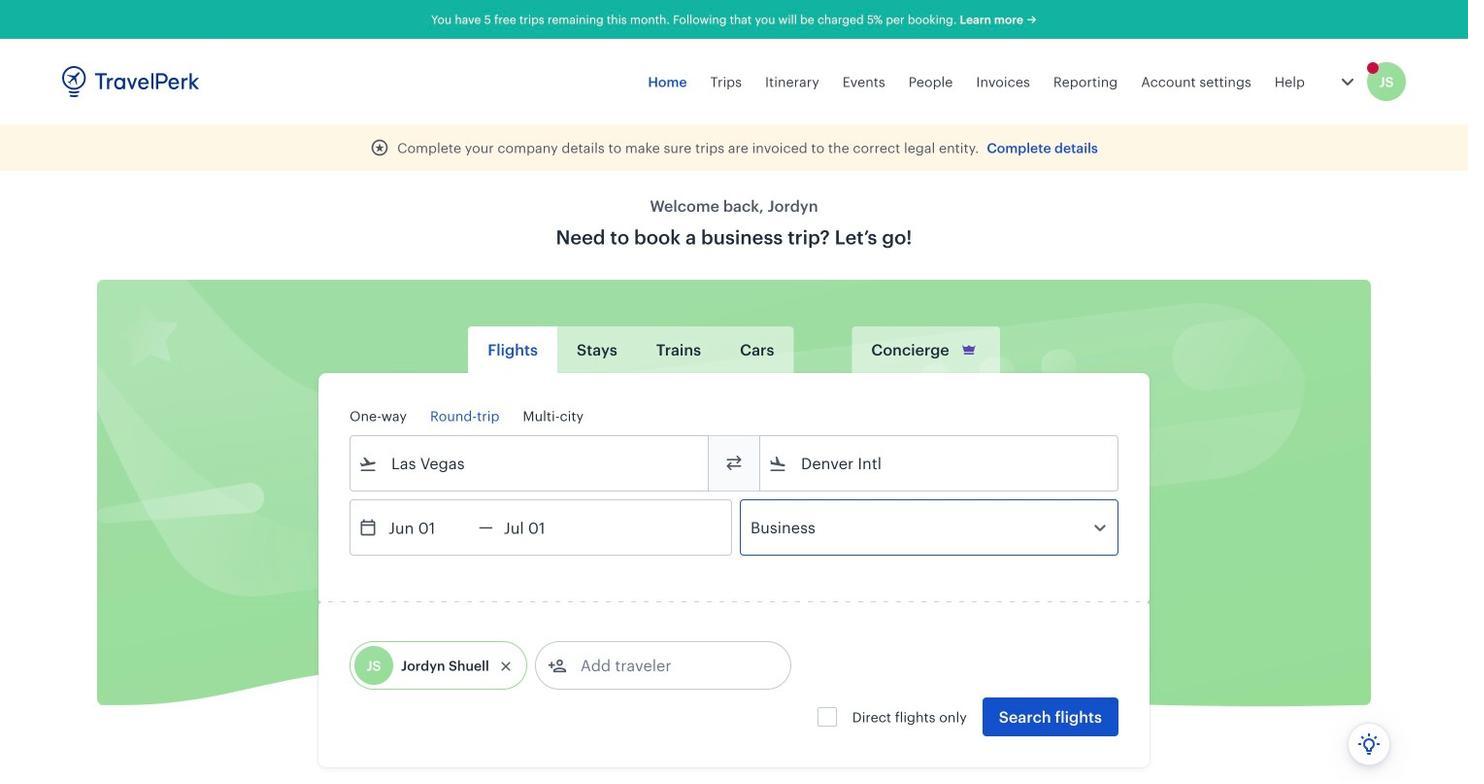 Task type: describe. For each thing, give the bounding box(es) containing it.
To search field
[[788, 448, 1093, 479]]

From search field
[[378, 448, 683, 479]]



Task type: locate. For each thing, give the bounding box(es) containing it.
Depart text field
[[378, 500, 479, 555]]

Add traveler search field
[[567, 650, 769, 681]]

Return text field
[[493, 500, 594, 555]]



Task type: vqa. For each thing, say whether or not it's contained in the screenshot.
Add First Traveler search field
no



